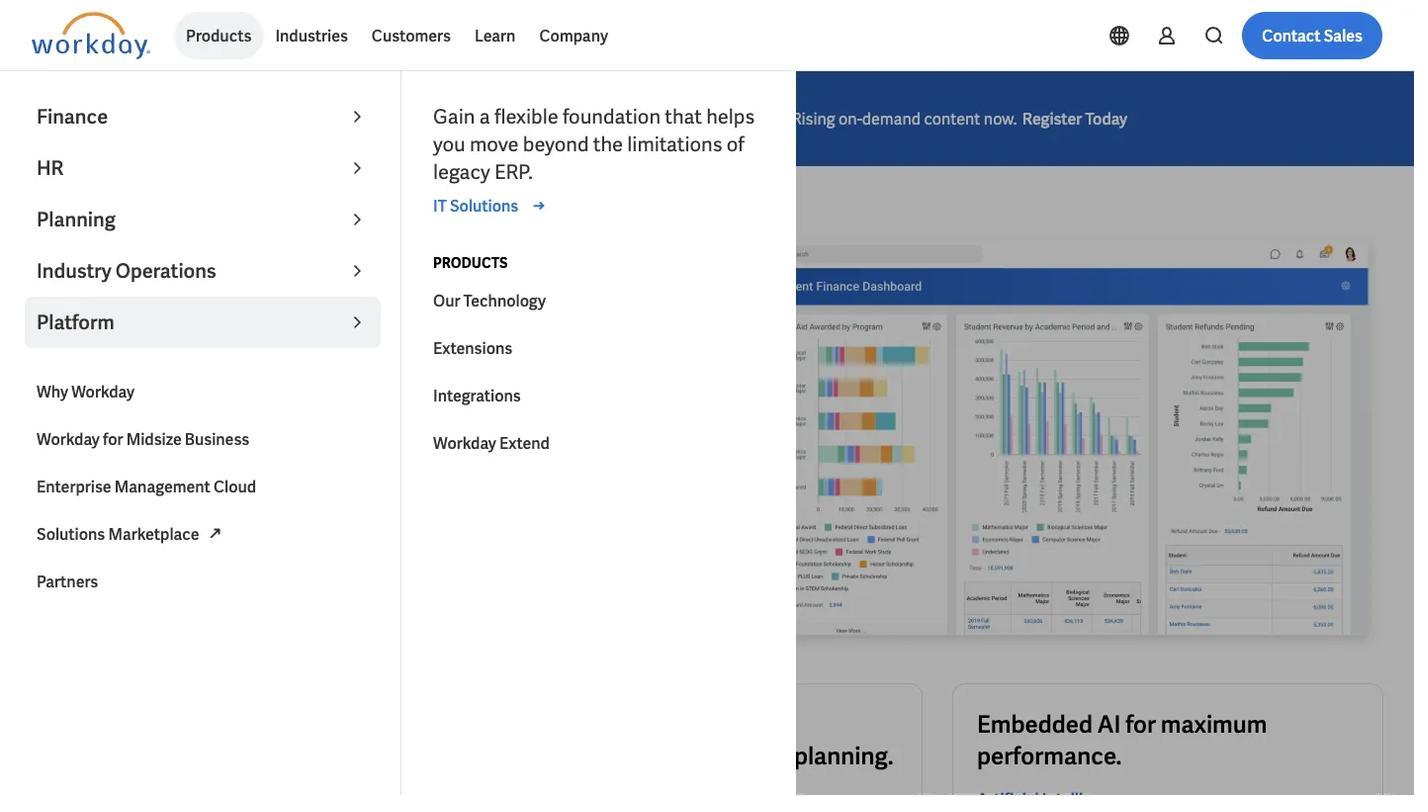 Task type: locate. For each thing, give the bounding box(es) containing it.
1 vertical spatial solutions
[[37, 524, 105, 544]]

extensions link
[[421, 324, 777, 372]]

customers
[[372, 25, 451, 46]]

of down helps
[[727, 132, 744, 157]]

industries
[[275, 25, 348, 46]]

0 vertical spatial institution
[[381, 289, 606, 351]]

workday up the planning
[[37, 429, 100, 449]]

business
[[185, 429, 249, 449]]

why workday
[[37, 381, 134, 402]]

solutions down legacy
[[450, 195, 518, 216]]

industry operations
[[37, 258, 216, 284]]

a right the with
[[376, 428, 387, 454]]

1 horizontal spatial of
[[727, 132, 744, 157]]

for right ai
[[1126, 708, 1156, 739]]

1 horizontal spatial future
[[573, 108, 616, 129]]

1 vertical spatial future
[[113, 345, 245, 406]]

0 horizontal spatial future
[[113, 345, 245, 406]]

of up the evolving
[[254, 345, 298, 406]]

and
[[637, 428, 670, 454]]

fast.
[[288, 428, 326, 454]]

contact sales
[[1262, 25, 1363, 46]]

0 horizontal spatial a
[[376, 428, 387, 454]]

extend
[[499, 433, 550, 453]]

technology
[[463, 290, 546, 311]]

view demo (3:37)
[[83, 539, 207, 560]]

future up beyond
[[573, 108, 616, 129]]

next.
[[32, 483, 75, 509]]

a inside the "gain a flexible foundation that helps you move beyond the limitations of legacy erp."
[[479, 104, 490, 130]]

extensions
[[433, 338, 513, 358]]

the up beyond
[[546, 108, 570, 129]]

a right the dive
[[479, 104, 490, 130]]

2 horizontal spatial the
[[593, 132, 623, 157]]

for
[[616, 289, 677, 351], [103, 429, 123, 449], [588, 456, 613, 481], [1126, 708, 1156, 739]]

solutions down the next.
[[37, 524, 105, 544]]

0 vertical spatial the
[[546, 108, 570, 129]]

rising
[[792, 108, 835, 129]]

institution inside higher education is evolving fast. with a single finance, hr, student, and planning system from workday, your institution can accelerate for what's next.
[[356, 456, 449, 481]]

dive
[[445, 108, 477, 129]]

opens in a new tab image
[[203, 522, 227, 545]]

1 horizontal spatial a
[[479, 104, 490, 130]]

into
[[481, 108, 509, 129]]

for inside accelerate your institution for the future of your students.
[[616, 289, 677, 351]]

accelerate
[[490, 456, 584, 481]]

helps
[[706, 104, 755, 130]]

institution inside accelerate your institution for the future of your students.
[[381, 289, 606, 351]]

cloud
[[214, 476, 256, 497]]

the down foundation at the left of page
[[593, 132, 623, 157]]

demand
[[862, 108, 921, 129]]

0 horizontal spatial of
[[254, 345, 298, 406]]

products
[[433, 254, 508, 272]]

operations
[[116, 258, 216, 284]]

faster
[[670, 708, 733, 739]]

platform button
[[25, 297, 381, 348]]

future up workday for midsize business link at the bottom left
[[113, 345, 245, 406]]

learn
[[475, 25, 516, 46]]

0 vertical spatial a
[[479, 104, 490, 130]]

now.
[[984, 108, 1017, 129]]

1 vertical spatial of
[[254, 345, 298, 406]]

of
[[727, 132, 744, 157], [254, 345, 298, 406]]

accelerate
[[32, 289, 266, 351]]

workday inside why workday link
[[71, 381, 134, 402]]

0 vertical spatial solutions
[[450, 195, 518, 216]]

your
[[275, 289, 372, 351], [307, 345, 404, 406], [312, 456, 352, 481]]

planning
[[37, 207, 115, 232]]

contact
[[1262, 25, 1321, 46]]

for up integrations link
[[616, 289, 677, 351]]

view
[[83, 539, 118, 560]]

workday left rising
[[726, 108, 788, 129]]

integrations link
[[421, 372, 777, 419]]

1 vertical spatial the
[[593, 132, 623, 157]]

evolving
[[210, 428, 284, 454]]

for inside embedded ai for maximum performance.
[[1126, 708, 1156, 739]]

planning
[[32, 456, 109, 481]]

0 vertical spatial of
[[727, 132, 744, 157]]

students.
[[413, 345, 616, 406]]

midsize
[[126, 429, 182, 449]]

future
[[573, 108, 616, 129], [113, 345, 245, 406]]

0 horizontal spatial the
[[32, 345, 104, 406]]

workday inside workday extend link
[[433, 433, 496, 453]]

your inside higher education is evolving fast. with a single finance, hr, student, and planning system from workday, your institution can accelerate for what's next.
[[312, 456, 352, 481]]

screenshot of student finance dashboard showing financial aid by program, student revenue by academic period, and student refunds pending. image
[[723, 229, 1383, 652]]

workday extend link
[[421, 419, 777, 467]]

workday up the "can"
[[433, 433, 496, 453]]

institution
[[381, 289, 606, 351], [356, 456, 449, 481]]

the down platform
[[32, 345, 104, 406]]

collaborative,
[[516, 740, 662, 771]]

a inside higher education is evolving fast. with a single finance, hr, student, and planning system from workday, your institution can accelerate for what's next.
[[376, 428, 387, 454]]

2 vertical spatial the
[[32, 345, 104, 406]]

for down the student,
[[588, 456, 613, 481]]

our technology link
[[421, 277, 777, 324]]

the inside the "gain a flexible foundation that helps you move beyond the limitations of legacy erp."
[[593, 132, 623, 157]]

with
[[330, 428, 372, 454]]

1 vertical spatial institution
[[356, 456, 449, 481]]

industry
[[37, 258, 112, 284]]

move forward faster with collaborative, continuous planning.
[[516, 708, 894, 771]]

0 horizontal spatial solutions
[[37, 524, 105, 544]]

embedded ai for maximum performance.
[[977, 708, 1267, 771]]

workday,
[[228, 456, 308, 481]]

industries button
[[263, 12, 360, 59]]

workday right why
[[71, 381, 134, 402]]

a
[[479, 104, 490, 130], [376, 428, 387, 454]]

two people shaking hands image
[[263, 71, 430, 166]]

can
[[453, 456, 486, 481]]

you
[[433, 132, 465, 157]]

1 vertical spatial a
[[376, 428, 387, 454]]

planning.
[[794, 740, 894, 771]]

finance button
[[25, 91, 381, 142]]



Task type: describe. For each thing, give the bounding box(es) containing it.
flexible
[[494, 104, 558, 130]]

today
[[1085, 108, 1128, 129]]

accelerate your institution for the future of your students.
[[32, 289, 677, 406]]

erp.
[[494, 159, 533, 185]]

system
[[114, 456, 177, 481]]

products
[[186, 25, 252, 46]]

sales
[[1324, 25, 1363, 46]]

company
[[539, 25, 608, 46]]

forward
[[581, 708, 665, 739]]

embedded
[[977, 708, 1093, 739]]

hr,
[[523, 428, 554, 454]]

customers button
[[360, 12, 463, 59]]

hr button
[[25, 142, 381, 194]]

workday for midsize business
[[37, 429, 249, 449]]

what's
[[617, 456, 673, 481]]

explore
[[670, 108, 723, 129]]

higher education is evolving fast. with a single finance, hr, student, and planning system from workday, your institution can accelerate for what's next.
[[32, 428, 673, 509]]

is
[[191, 428, 205, 454]]

integrations
[[433, 385, 521, 406]]

1 horizontal spatial the
[[546, 108, 570, 129]]

partners link
[[25, 558, 381, 605]]

gain
[[433, 104, 475, 130]]

foundation
[[563, 104, 661, 130]]

finance
[[37, 104, 108, 130]]

how
[[512, 108, 543, 129]]

0 vertical spatial future
[[573, 108, 616, 129]]

maximum
[[1161, 708, 1267, 739]]

register today link
[[1016, 106, 1133, 131]]

learn button
[[463, 12, 528, 59]]

planning button
[[25, 194, 381, 245]]

that
[[665, 104, 702, 130]]

enterprise management cloud link
[[25, 463, 381, 510]]

limitations
[[627, 132, 722, 157]]

1 horizontal spatial solutions
[[450, 195, 518, 216]]

works.
[[620, 108, 666, 129]]

single
[[391, 428, 444, 454]]

why workday link
[[25, 368, 381, 415]]

solutions marketplace
[[37, 524, 199, 544]]

platform
[[37, 310, 114, 335]]

of inside the "gain a flexible foundation that helps you move beyond the limitations of legacy erp."
[[727, 132, 744, 157]]

why
[[37, 381, 68, 402]]

(3:37)
[[167, 539, 207, 560]]

future inside accelerate your institution for the future of your students.
[[113, 345, 245, 406]]

move
[[516, 708, 576, 739]]

our technology
[[433, 290, 546, 311]]

demo
[[121, 539, 164, 560]]

products button
[[174, 12, 263, 59]]

it solutions link
[[433, 194, 550, 218]]

continuous
[[667, 740, 789, 771]]

view demo (3:37) link
[[32, 526, 227, 573]]

for left 'midsize'
[[103, 429, 123, 449]]

hr
[[37, 155, 64, 181]]

ai
[[1097, 708, 1121, 739]]

management
[[115, 476, 210, 497]]

our
[[433, 290, 460, 311]]

go to the homepage image
[[32, 12, 150, 59]]

for inside higher education is evolving fast. with a single finance, hr, student, and planning system from workday, your institution can accelerate for what's next.
[[588, 456, 613, 481]]

it solutions
[[433, 195, 518, 216]]

enterprise
[[37, 476, 111, 497]]

industry operations button
[[25, 245, 381, 297]]

workday extend
[[433, 433, 550, 453]]

finance,
[[449, 428, 519, 454]]

solutions marketplace link
[[25, 510, 381, 558]]

dive into how the future works. explore workday rising on-demand content now. register today
[[445, 108, 1128, 129]]

contact sales link
[[1242, 12, 1383, 59]]

the inside accelerate your institution for the future of your students.
[[32, 345, 104, 406]]

company button
[[528, 12, 620, 59]]

it
[[433, 195, 447, 216]]

education
[[96, 428, 186, 454]]

marketplace
[[108, 524, 199, 544]]

content
[[924, 108, 980, 129]]

of inside accelerate your institution for the future of your students.
[[254, 345, 298, 406]]

performance.
[[977, 740, 1122, 771]]

move
[[470, 132, 519, 157]]

workday inside workday for midsize business link
[[37, 429, 100, 449]]

from
[[182, 456, 224, 481]]

register
[[1022, 108, 1082, 129]]

workday for midsize business link
[[25, 415, 381, 463]]

gain a flexible foundation that helps you move beyond the limitations of legacy erp.
[[433, 104, 755, 185]]



Task type: vqa. For each thing, say whether or not it's contained in the screenshot.
to inside With the Industry Accelerator for Healthcare, you benefit from a global ecosystem of partners to help you adapt, innovate, and scale—all while fast-tracking your digital transformation.
no



